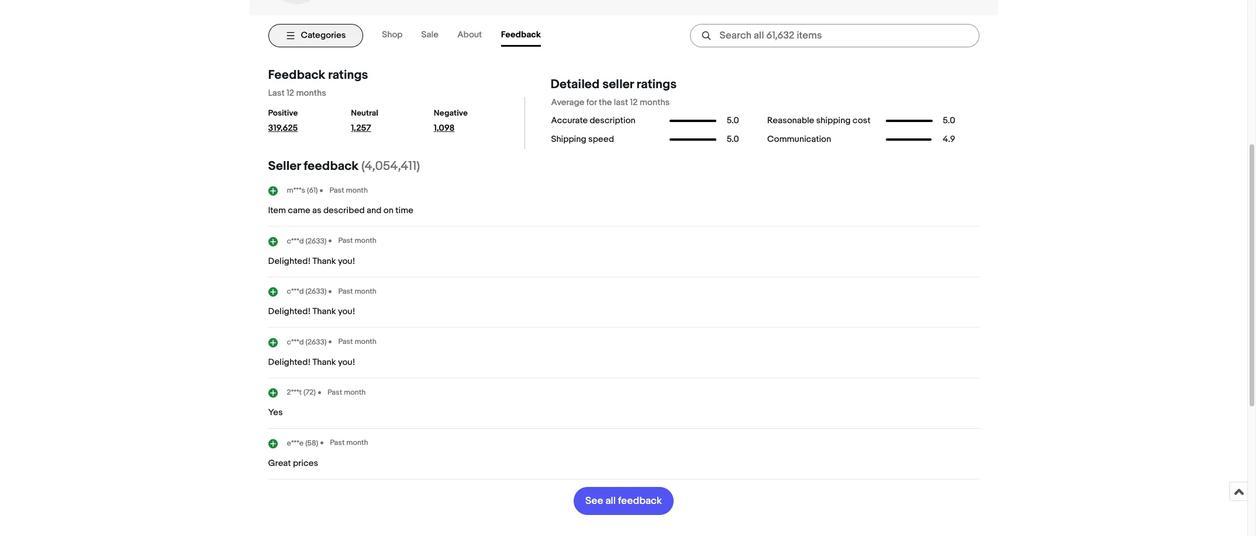 Task type: locate. For each thing, give the bounding box(es) containing it.
months
[[296, 88, 326, 99], [640, 97, 670, 108]]

5.0
[[727, 115, 739, 127], [943, 115, 955, 127], [727, 134, 739, 145]]

319,625
[[268, 123, 298, 134]]

1 horizontal spatial ratings
[[637, 77, 677, 92]]

1 thank from the top
[[313, 256, 336, 267]]

(2633)
[[306, 237, 327, 246], [306, 287, 327, 297], [306, 338, 327, 347]]

12 right last
[[287, 88, 294, 99]]

0 vertical spatial (2633)
[[306, 237, 327, 246]]

neutral
[[351, 108, 378, 118]]

0 vertical spatial c***d (2633)
[[287, 237, 327, 246]]

ratings up neutral
[[328, 68, 368, 83]]

item came as described and on time
[[268, 205, 413, 216]]

shipping
[[816, 115, 851, 127]]

0 vertical spatial c***d
[[287, 237, 304, 246]]

12
[[287, 88, 294, 99], [630, 97, 638, 108]]

c***d
[[287, 237, 304, 246], [287, 287, 304, 297], [287, 338, 304, 347]]

0 horizontal spatial 12
[[287, 88, 294, 99]]

2 you! from the top
[[338, 306, 355, 318]]

2 vertical spatial delighted! thank you!
[[268, 357, 355, 368]]

2 vertical spatial (2633)
[[306, 338, 327, 347]]

tab list
[[382, 25, 560, 47]]

0 horizontal spatial feedback
[[268, 68, 325, 83]]

months right "last"
[[640, 97, 670, 108]]

2 delighted! from the top
[[268, 306, 311, 318]]

all
[[606, 496, 616, 507]]

accurate description
[[551, 115, 636, 127]]

1 vertical spatial delighted! thank you!
[[268, 306, 355, 318]]

feedback ratings last 12 months
[[268, 68, 368, 99]]

e***e
[[287, 439, 304, 448]]

ratings inside feedback ratings last 12 months
[[328, 68, 368, 83]]

delighted!
[[268, 256, 311, 267], [268, 306, 311, 318], [268, 357, 311, 368]]

you!
[[338, 256, 355, 267], [338, 306, 355, 318], [338, 357, 355, 368]]

shipping
[[551, 134, 586, 145]]

1 vertical spatial you!
[[338, 306, 355, 318]]

3 thank from the top
[[313, 357, 336, 368]]

1 vertical spatial c***d
[[287, 287, 304, 297]]

1 delighted! thank you! from the top
[[268, 256, 355, 267]]

2 vertical spatial you!
[[338, 357, 355, 368]]

delighted! thank you!
[[268, 256, 355, 267], [268, 306, 355, 318], [268, 357, 355, 368]]

1 vertical spatial c***d (2633)
[[287, 287, 327, 297]]

and
[[367, 205, 382, 216]]

(4,054,411)
[[361, 159, 420, 174]]

month
[[346, 186, 368, 195], [355, 236, 377, 246], [355, 287, 377, 296], [355, 337, 377, 347], [344, 388, 366, 397], [346, 439, 368, 448]]

average
[[551, 97, 584, 108]]

feedback inside feedback ratings last 12 months
[[268, 68, 325, 83]]

months up positive
[[296, 88, 326, 99]]

0 horizontal spatial feedback
[[304, 159, 359, 174]]

negative 1,098
[[434, 108, 468, 134]]

2 vertical spatial thank
[[313, 357, 336, 368]]

seller
[[602, 77, 634, 92]]

positive
[[268, 108, 298, 118]]

feedback right all
[[618, 496, 662, 507]]

positive 319,625
[[268, 108, 298, 134]]

1 horizontal spatial feedback
[[618, 496, 662, 507]]

0 vertical spatial you!
[[338, 256, 355, 267]]

3 (2633) from the top
[[306, 338, 327, 347]]

2 (2633) from the top
[[306, 287, 327, 297]]

1,098 link
[[434, 123, 487, 139]]

detailed seller ratings
[[551, 77, 677, 92]]

feedback up last
[[268, 68, 325, 83]]

past
[[330, 186, 344, 195], [338, 236, 353, 246], [338, 287, 353, 296], [338, 337, 353, 347], [327, 388, 342, 397], [330, 439, 345, 448]]

feedback for feedback ratings last 12 months
[[268, 68, 325, 83]]

0 vertical spatial feedback
[[501, 29, 541, 40]]

1,098
[[434, 123, 455, 134]]

1 vertical spatial feedback
[[268, 68, 325, 83]]

0 vertical spatial thank
[[313, 256, 336, 267]]

5.0 for accurate description
[[727, 115, 739, 127]]

0 horizontal spatial months
[[296, 88, 326, 99]]

1 horizontal spatial feedback
[[501, 29, 541, 40]]

feedback right about
[[501, 29, 541, 40]]

2 vertical spatial delighted!
[[268, 357, 311, 368]]

feedback
[[304, 159, 359, 174], [618, 496, 662, 507]]

1 vertical spatial delighted!
[[268, 306, 311, 318]]

0 vertical spatial delighted! thank you!
[[268, 256, 355, 267]]

c***d (2633)
[[287, 237, 327, 246], [287, 287, 327, 297], [287, 338, 327, 347]]

(72)
[[303, 388, 316, 398]]

great prices
[[268, 458, 318, 469]]

1 vertical spatial (2633)
[[306, 287, 327, 297]]

1 (2633) from the top
[[306, 237, 327, 246]]

ratings
[[328, 68, 368, 83], [637, 77, 677, 92]]

feedback up the (61) at the top left
[[304, 159, 359, 174]]

past month
[[330, 186, 368, 195], [338, 236, 377, 246], [338, 287, 377, 296], [338, 337, 377, 347], [327, 388, 366, 397], [330, 439, 368, 448]]

sale
[[421, 29, 439, 40]]

as
[[312, 205, 321, 216]]

description
[[590, 115, 636, 127]]

came
[[288, 205, 310, 216]]

2 vertical spatial c***d
[[287, 338, 304, 347]]

reasonable shipping cost
[[767, 115, 871, 127]]

ratings right seller
[[637, 77, 677, 92]]

thank
[[313, 256, 336, 267], [313, 306, 336, 318], [313, 357, 336, 368]]

1 vertical spatial feedback
[[618, 496, 662, 507]]

1,257
[[351, 123, 371, 134]]

2 vertical spatial c***d (2633)
[[287, 338, 327, 347]]

3 c***d from the top
[[287, 338, 304, 347]]

seller feedback (4,054,411)
[[268, 159, 420, 174]]

great
[[268, 458, 291, 469]]

1 vertical spatial thank
[[313, 306, 336, 318]]

months inside feedback ratings last 12 months
[[296, 88, 326, 99]]

0 vertical spatial delighted!
[[268, 256, 311, 267]]

0 horizontal spatial ratings
[[328, 68, 368, 83]]

12 right "last"
[[630, 97, 638, 108]]

shipping speed
[[551, 134, 614, 145]]

2 delighted! thank you! from the top
[[268, 306, 355, 318]]

detailed
[[551, 77, 600, 92]]

feedback
[[501, 29, 541, 40], [268, 68, 325, 83]]

negative
[[434, 108, 468, 118]]



Task type: vqa. For each thing, say whether or not it's contained in the screenshot.
the top the Thank
yes



Task type: describe. For each thing, give the bounding box(es) containing it.
12 inside feedback ratings last 12 months
[[287, 88, 294, 99]]

prices
[[293, 458, 318, 469]]

3 c***d (2633) from the top
[[287, 338, 327, 347]]

the
[[599, 97, 612, 108]]

item
[[268, 205, 286, 216]]

5.0 for shipping speed
[[727, 134, 739, 145]]

(61)
[[307, 186, 318, 195]]

accurate
[[551, 115, 588, 127]]

(58)
[[305, 439, 318, 448]]

m***s (61)
[[287, 186, 318, 195]]

speed
[[588, 134, 614, 145]]

last
[[268, 88, 285, 99]]

2***t
[[287, 388, 302, 398]]

feedback for feedback
[[501, 29, 541, 40]]

shop
[[382, 29, 403, 40]]

1 horizontal spatial 12
[[630, 97, 638, 108]]

1 c***d (2633) from the top
[[287, 237, 327, 246]]

described
[[323, 205, 365, 216]]

m***s
[[287, 186, 305, 195]]

1 c***d from the top
[[287, 237, 304, 246]]

e***e (58)
[[287, 439, 318, 448]]

see
[[585, 496, 603, 507]]

0 vertical spatial feedback
[[304, 159, 359, 174]]

on
[[384, 205, 394, 216]]

last
[[614, 97, 628, 108]]

3 delighted! thank you! from the top
[[268, 357, 355, 368]]

see all feedback link
[[574, 487, 674, 516]]

categories
[[301, 30, 346, 41]]

for
[[586, 97, 597, 108]]

2***t (72)
[[287, 388, 316, 398]]

3 you! from the top
[[338, 357, 355, 368]]

319,625 link
[[268, 123, 322, 139]]

1,257 link
[[351, 123, 405, 139]]

tab list containing shop
[[382, 25, 560, 47]]

communication
[[767, 134, 831, 145]]

see all feedback
[[585, 496, 662, 507]]

reasonable
[[767, 115, 814, 127]]

4.9
[[943, 134, 955, 145]]

1 horizontal spatial months
[[640, 97, 670, 108]]

2 c***d (2633) from the top
[[287, 287, 327, 297]]

cost
[[853, 115, 871, 127]]

2 thank from the top
[[313, 306, 336, 318]]

seller
[[268, 159, 301, 174]]

5.0 for reasonable shipping cost
[[943, 115, 955, 127]]

Search all 61,632 items field
[[690, 24, 979, 47]]

yes
[[268, 408, 283, 419]]

1 delighted! from the top
[[268, 256, 311, 267]]

2 c***d from the top
[[287, 287, 304, 297]]

1 you! from the top
[[338, 256, 355, 267]]

categories button
[[268, 24, 363, 47]]

average for the last 12 months
[[551, 97, 670, 108]]

time
[[395, 205, 413, 216]]

neutral 1,257
[[351, 108, 378, 134]]

about
[[457, 29, 482, 40]]

3 delighted! from the top
[[268, 357, 311, 368]]



